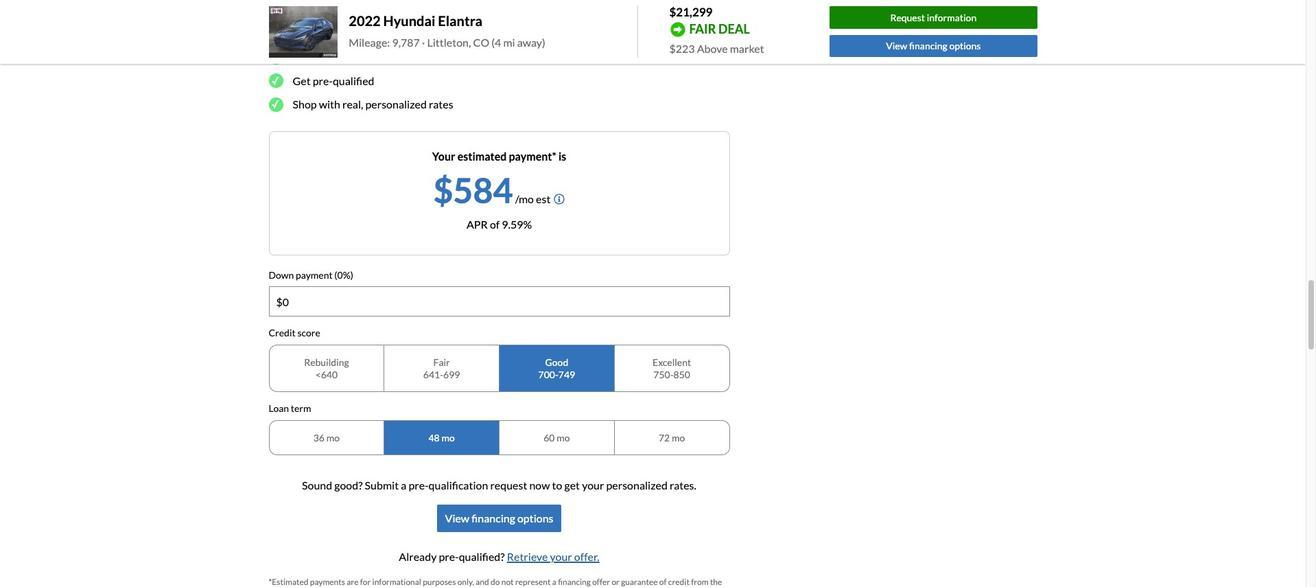 Task type: describe. For each thing, give the bounding box(es) containing it.
72
[[659, 432, 670, 443]]

estimated
[[458, 149, 507, 162]]

co
[[473, 36, 490, 49]]

0 horizontal spatial your
[[337, 50, 360, 63]]

excellent
[[653, 356, 692, 368]]

0 vertical spatial payment
[[362, 50, 404, 63]]

estimate your payment
[[293, 50, 404, 63]]

request information
[[891, 11, 977, 23]]

loan term
[[269, 402, 311, 414]]

of
[[490, 217, 500, 230]]

1 vertical spatial options
[[518, 512, 554, 525]]

down payment (0%)
[[269, 269, 353, 281]]

qualified?
[[459, 550, 505, 563]]

rates.
[[670, 479, 697, 492]]

view for the bottommost view financing options button
[[445, 512, 470, 525]]

apr of 9.59%
[[467, 217, 532, 230]]

641-
[[423, 368, 444, 380]]

estimate
[[293, 50, 335, 63]]

littleton,
[[427, 36, 471, 49]]

850
[[674, 368, 691, 380]]

now
[[530, 479, 550, 492]]

good 700-749
[[539, 356, 575, 380]]

shop with real, personalized rates
[[293, 98, 454, 111]]

credit score
[[269, 327, 320, 339]]

market
[[730, 42, 765, 55]]

info circle image
[[554, 193, 565, 204]]

1 vertical spatial view financing options button
[[437, 505, 562, 532]]

1 vertical spatial financing
[[472, 512, 516, 525]]

0 vertical spatial financing
[[910, 40, 948, 52]]

view for the top view financing options button
[[886, 40, 908, 52]]

48 mo
[[429, 432, 455, 443]]

your
[[432, 149, 456, 162]]

real,
[[343, 98, 363, 111]]

$21,299
[[670, 5, 713, 19]]

rebuilding
[[304, 356, 349, 368]]

rebuilding <640
[[304, 356, 349, 380]]

2022 hyundai elantra image
[[269, 6, 338, 58]]

1 vertical spatial payment
[[296, 269, 333, 281]]

retrieve your offer. link
[[507, 550, 600, 563]]

1 vertical spatial view financing options
[[445, 512, 554, 525]]

qualified
[[333, 74, 375, 87]]

sound good? submit a pre-qualification request now to get your personalized rates.
[[302, 479, 697, 492]]

749
[[559, 368, 575, 380]]

offer.
[[575, 550, 600, 563]]

9.59%
[[502, 217, 532, 230]]

$584
[[434, 169, 513, 210]]

qualification
[[429, 479, 488, 492]]

loan
[[269, 402, 289, 414]]

(0%)
[[335, 269, 353, 281]]

already
[[399, 550, 437, 563]]

mi
[[504, 36, 515, 49]]

mo for 60 mo
[[557, 432, 570, 443]]

fair deal
[[690, 21, 750, 36]]

60
[[544, 432, 555, 443]]

excellent 750-850
[[653, 356, 692, 380]]

advance
[[340, 14, 397, 32]]

credit
[[269, 327, 296, 339]]

mo for 48 mo
[[442, 432, 455, 443]]

get pre-qualified
[[293, 74, 375, 87]]

9,787
[[392, 36, 420, 49]]

fair
[[690, 21, 716, 36]]

0 vertical spatial options
[[950, 40, 981, 52]]

$584 /mo est
[[434, 169, 551, 210]]

/mo
[[515, 192, 534, 205]]

rates
[[429, 98, 454, 111]]



Task type: locate. For each thing, give the bounding box(es) containing it.
a
[[401, 479, 407, 492]]

request
[[891, 11, 925, 23]]

0 horizontal spatial options
[[518, 512, 554, 525]]

60 mo
[[544, 432, 570, 443]]

your up qualified
[[337, 50, 360, 63]]

mo
[[327, 432, 340, 443], [442, 432, 455, 443], [557, 432, 570, 443], [672, 432, 685, 443]]

0 horizontal spatial payment
[[296, 269, 333, 281]]

options down information
[[950, 40, 981, 52]]

1 horizontal spatial your
[[550, 550, 572, 563]]

view down request
[[886, 40, 908, 52]]

mileage:
[[349, 36, 390, 49]]

submit
[[365, 479, 399, 492]]

36 mo
[[314, 432, 340, 443]]

options
[[950, 40, 981, 52], [518, 512, 554, 525]]

request information button
[[830, 6, 1038, 29]]

1 horizontal spatial view
[[886, 40, 908, 52]]

2 horizontal spatial pre-
[[439, 550, 459, 563]]

pre- right 'already'
[[439, 550, 459, 563]]

apr
[[467, 217, 488, 230]]

2 vertical spatial pre-
[[439, 550, 459, 563]]

0 vertical spatial view financing options
[[886, 40, 981, 52]]

72 mo
[[659, 432, 685, 443]]

1 horizontal spatial view financing options
[[886, 40, 981, 52]]

36
[[314, 432, 325, 443]]

0 vertical spatial view
[[886, 40, 908, 52]]

0 vertical spatial personalized
[[366, 98, 427, 111]]

with
[[319, 98, 340, 111]]

away)
[[517, 36, 546, 49]]

0 horizontal spatial view
[[445, 512, 470, 525]]

retrieve
[[507, 550, 548, 563]]

1 vertical spatial personalized
[[607, 479, 668, 492]]

deal
[[719, 21, 750, 36]]

your left offer.
[[550, 550, 572, 563]]

good
[[545, 356, 569, 368]]

term
[[291, 402, 311, 414]]

view down qualification
[[445, 512, 470, 525]]

700-
[[539, 368, 559, 380]]

down
[[269, 269, 294, 281]]

0 vertical spatial pre-
[[313, 74, 333, 87]]

options down now
[[518, 512, 554, 525]]

48
[[429, 432, 440, 443]]

1 vertical spatial your
[[582, 479, 604, 492]]

1 horizontal spatial pre-
[[409, 479, 429, 492]]

your
[[337, 50, 360, 63], [582, 479, 604, 492], [550, 550, 572, 563]]

view
[[886, 40, 908, 52], [445, 512, 470, 525]]

in
[[325, 14, 337, 32]]

to
[[552, 479, 563, 492]]

pre- right a
[[409, 479, 429, 492]]

view financing options button down request information "button" at right
[[830, 35, 1038, 57]]

view financing options down request information "button" at right
[[886, 40, 981, 52]]

your estimated payment* is
[[432, 149, 567, 162]]

0 horizontal spatial view financing options button
[[437, 505, 562, 532]]

request
[[490, 479, 528, 492]]

2 mo from the left
[[442, 432, 455, 443]]

view financing options button
[[830, 35, 1038, 57], [437, 505, 562, 532]]

$223
[[670, 42, 695, 55]]

payment*
[[509, 149, 557, 162]]

finance
[[269, 14, 322, 32]]

personalized
[[366, 98, 427, 111], [607, 479, 668, 492]]

payment
[[362, 50, 404, 63], [296, 269, 333, 281]]

1 vertical spatial pre-
[[409, 479, 429, 492]]

·
[[422, 36, 425, 49]]

3 mo from the left
[[557, 432, 570, 443]]

financing
[[910, 40, 948, 52], [472, 512, 516, 525]]

financing down sound good? submit a pre-qualification request now to get your personalized rates. at the bottom of the page
[[472, 512, 516, 525]]

pre- for get
[[313, 74, 333, 87]]

shop
[[293, 98, 317, 111]]

payment down mileage:
[[362, 50, 404, 63]]

score
[[298, 327, 320, 339]]

view financing options down sound good? submit a pre-qualification request now to get your personalized rates. at the bottom of the page
[[445, 512, 554, 525]]

payment left (0%)
[[296, 269, 333, 281]]

2 vertical spatial your
[[550, 550, 572, 563]]

4 mo from the left
[[672, 432, 685, 443]]

is
[[559, 149, 567, 162]]

fair 641-699
[[423, 356, 460, 380]]

finance in advance
[[269, 14, 397, 32]]

0 horizontal spatial view financing options
[[445, 512, 554, 525]]

mo right 72
[[672, 432, 685, 443]]

2022
[[349, 13, 381, 29]]

information
[[927, 11, 977, 23]]

personalized right real,
[[366, 98, 427, 111]]

1 horizontal spatial view financing options button
[[830, 35, 1038, 57]]

0 vertical spatial your
[[337, 50, 360, 63]]

mo right 36
[[327, 432, 340, 443]]

elantra
[[438, 13, 483, 29]]

fair
[[434, 356, 450, 368]]

pre- for already
[[439, 550, 459, 563]]

mo right 48
[[442, 432, 455, 443]]

1 horizontal spatial personalized
[[607, 479, 668, 492]]

view financing options
[[886, 40, 981, 52], [445, 512, 554, 525]]

personalized left rates.
[[607, 479, 668, 492]]

mo for 36 mo
[[327, 432, 340, 443]]

mo right 60
[[557, 432, 570, 443]]

1 horizontal spatial payment
[[362, 50, 404, 63]]

0 vertical spatial view financing options button
[[830, 35, 1038, 57]]

already pre-qualified? retrieve your offer.
[[399, 550, 600, 563]]

your right get
[[582, 479, 604, 492]]

0 horizontal spatial financing
[[472, 512, 516, 525]]

good?
[[335, 479, 363, 492]]

pre-
[[313, 74, 333, 87], [409, 479, 429, 492], [439, 550, 459, 563]]

0 horizontal spatial pre-
[[313, 74, 333, 87]]

2022 hyundai elantra mileage: 9,787 · littleton, co (4 mi away)
[[349, 13, 546, 49]]

1 mo from the left
[[327, 432, 340, 443]]

view financing options button down sound good? submit a pre-qualification request now to get your personalized rates. at the bottom of the page
[[437, 505, 562, 532]]

get
[[293, 74, 311, 87]]

1 vertical spatial view
[[445, 512, 470, 525]]

Down payment (0%) text field
[[269, 287, 729, 316]]

get
[[565, 479, 580, 492]]

sound
[[302, 479, 332, 492]]

2 horizontal spatial your
[[582, 479, 604, 492]]

1 horizontal spatial options
[[950, 40, 981, 52]]

(4
[[492, 36, 501, 49]]

$223 above market
[[670, 42, 765, 55]]

pre- right get at top
[[313, 74, 333, 87]]

699
[[444, 368, 460, 380]]

<640
[[316, 368, 338, 380]]

hyundai
[[383, 13, 436, 29]]

1 horizontal spatial financing
[[910, 40, 948, 52]]

0 horizontal spatial personalized
[[366, 98, 427, 111]]

est
[[536, 192, 551, 205]]

above
[[697, 42, 728, 55]]

750-
[[654, 368, 674, 380]]

mo for 72 mo
[[672, 432, 685, 443]]

financing down request information "button" at right
[[910, 40, 948, 52]]



Task type: vqa. For each thing, say whether or not it's contained in the screenshot.
Outback inside Compare Subaru Outback to Related Models
no



